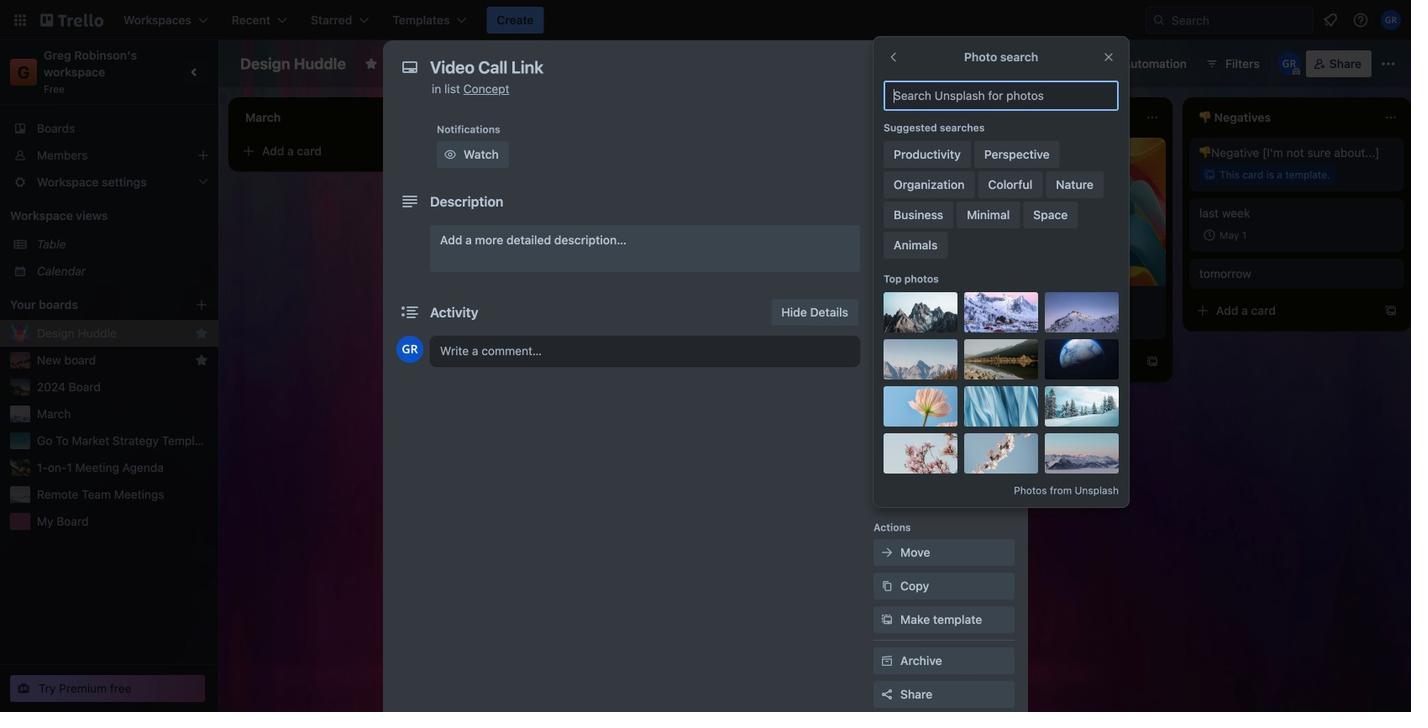 Task type: vqa. For each thing, say whether or not it's contained in the screenshot.
the leftmost 1
no



Task type: locate. For each thing, give the bounding box(es) containing it.
close dialog image
[[995, 54, 1015, 74]]

2 horizontal spatial create from template… image
[[907, 294, 921, 308]]

create from template… image
[[1385, 304, 1398, 318], [1146, 355, 1159, 369]]

1 vertical spatial starred icon image
[[195, 354, 208, 367]]

your boards with 8 items element
[[10, 295, 170, 315]]

open information menu image
[[1353, 12, 1370, 29]]

0 horizontal spatial greg robinson (gregrobinson96) image
[[397, 336, 423, 363]]

1 horizontal spatial greg robinson (gregrobinson96) image
[[1278, 52, 1301, 76]]

2 vertical spatial create from template… image
[[669, 331, 682, 344]]

2 vertical spatial greg robinson (gregrobinson96) image
[[397, 336, 423, 363]]

2 horizontal spatial greg robinson (gregrobinson96) image
[[1381, 10, 1401, 30]]

1 horizontal spatial create from template… image
[[1385, 304, 1398, 318]]

0 horizontal spatial create from template… image
[[1146, 355, 1159, 369]]

starred icon image
[[195, 327, 208, 340], [195, 354, 208, 367]]

None checkbox
[[1200, 225, 1252, 245]]

greg robinson (gregrobinson96) image
[[1381, 10, 1401, 30], [1278, 52, 1301, 76], [397, 336, 423, 363]]

sm image
[[1100, 50, 1123, 74], [879, 139, 896, 156], [442, 146, 459, 163], [879, 173, 896, 190], [879, 308, 896, 324], [879, 544, 896, 561], [879, 578, 896, 595], [879, 612, 896, 628], [879, 653, 896, 670]]

1 vertical spatial create from template… image
[[1146, 355, 1159, 369]]

1 starred icon image from the top
[[195, 327, 208, 340]]

create from template… image
[[430, 145, 444, 158], [907, 294, 921, 308], [669, 331, 682, 344]]

show menu image
[[1380, 55, 1397, 72]]

board image
[[542, 56, 556, 70]]

0 vertical spatial greg robinson (gregrobinson96) image
[[1381, 10, 1401, 30]]

0 vertical spatial starred icon image
[[195, 327, 208, 340]]

None text field
[[422, 52, 976, 82]]

0 vertical spatial create from template… image
[[430, 145, 444, 158]]

primary element
[[0, 0, 1412, 40]]

Search Unsplash for photos text field
[[884, 81, 1119, 111]]



Task type: describe. For each thing, give the bounding box(es) containing it.
0 horizontal spatial create from template… image
[[430, 145, 444, 158]]

Write a comment text field
[[430, 336, 860, 366]]

Board name text field
[[232, 50, 354, 77]]

2 starred icon image from the top
[[195, 354, 208, 367]]

1 horizontal spatial create from template… image
[[669, 331, 682, 344]]

0 notifications image
[[1321, 10, 1341, 30]]

star or unstar board image
[[365, 57, 378, 71]]

1 vertical spatial create from template… image
[[907, 294, 921, 308]]

search image
[[1153, 13, 1166, 27]]

1 vertical spatial greg robinson (gregrobinson96) image
[[1278, 52, 1301, 76]]

add board image
[[195, 298, 208, 312]]

Search field
[[1166, 8, 1313, 32]]

0 vertical spatial create from template… image
[[1385, 304, 1398, 318]]



